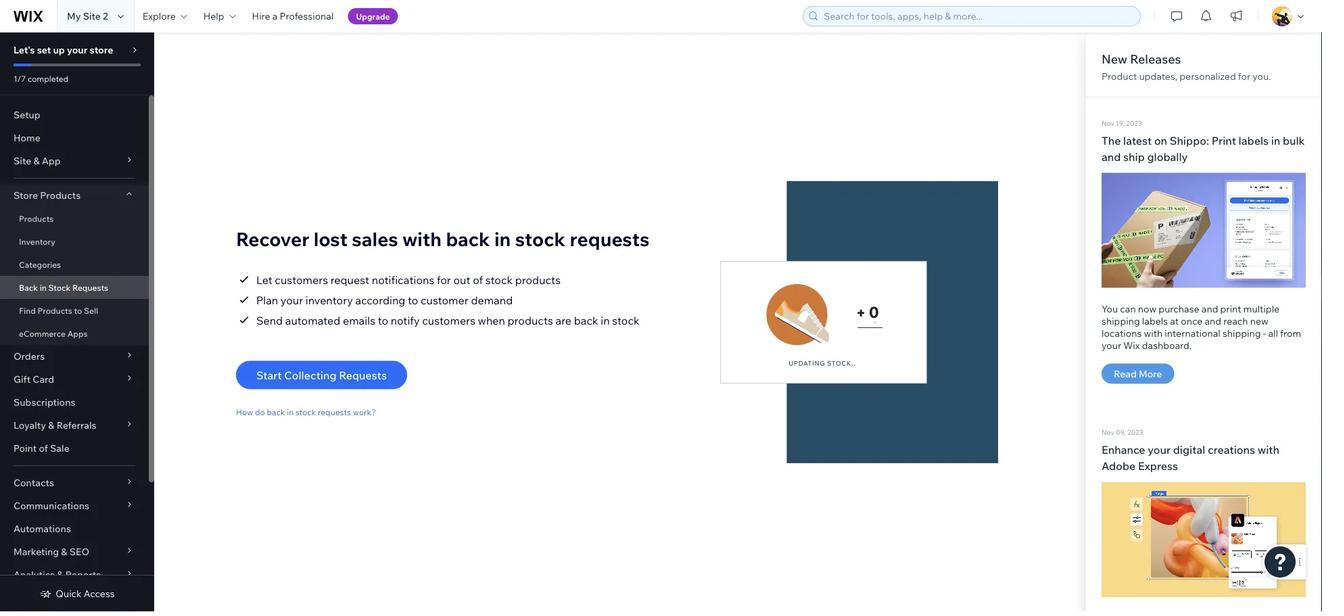 Task type: locate. For each thing, give the bounding box(es) containing it.
latest
[[1124, 134, 1152, 147]]

the
[[1102, 134, 1121, 147]]

hire a professional
[[252, 10, 334, 22]]

1 vertical spatial for
[[437, 273, 451, 286]]

09,
[[1116, 428, 1126, 437]]

0 horizontal spatial labels
[[1142, 315, 1168, 327]]

2 nov from the top
[[1102, 428, 1115, 437]]

nov left 09,
[[1102, 428, 1115, 437]]

1 horizontal spatial customers
[[422, 313, 476, 327]]

0 vertical spatial requests
[[570, 227, 650, 251]]

with up notifications
[[402, 227, 442, 251]]

in inside back in stock requests link
[[40, 282, 47, 293]]

customers down customer
[[422, 313, 476, 327]]

0 horizontal spatial of
[[39, 442, 48, 454]]

print
[[1221, 303, 1242, 315]]

professional
[[280, 10, 334, 22]]

sell
[[84, 305, 98, 316]]

0 vertical spatial of
[[473, 273, 483, 286]]

contacts
[[14, 477, 54, 489]]

site
[[83, 10, 101, 22], [14, 155, 31, 167]]

& for marketing
[[61, 546, 67, 558]]

of right out
[[473, 273, 483, 286]]

completed
[[28, 73, 68, 84]]

0 horizontal spatial site
[[14, 155, 31, 167]]

adobe
[[1102, 459, 1136, 473]]

2023 inside nov 19, 2023 the latest on shippo: print labels in bulk and ship globally
[[1127, 119, 1142, 127]]

nov 19, 2023 the latest on shippo: print labels in bulk and ship globally
[[1102, 119, 1305, 163]]

&
[[33, 155, 40, 167], [48, 419, 54, 431], [61, 546, 67, 558], [57, 569, 63, 581]]

your
[[67, 44, 87, 56], [281, 293, 303, 307], [1102, 339, 1122, 351], [1148, 443, 1171, 457]]

2 vertical spatial with
[[1258, 443, 1280, 457]]

0 vertical spatial products
[[40, 189, 81, 201]]

in inside nov 19, 2023 the latest on shippo: print labels in bulk and ship globally
[[1272, 134, 1281, 147]]

to down according
[[378, 313, 388, 327]]

labels for shipping
[[1142, 315, 1168, 327]]

site & app
[[14, 155, 61, 167]]

labels down now
[[1142, 315, 1168, 327]]

hire a professional link
[[244, 0, 342, 32]]

you
[[1102, 303, 1118, 315]]

0 horizontal spatial shipping
[[1102, 315, 1140, 327]]

19,
[[1116, 119, 1125, 127]]

store products button
[[0, 184, 149, 207]]

notify
[[391, 313, 420, 327]]

1 vertical spatial labels
[[1142, 315, 1168, 327]]

all
[[1269, 327, 1278, 339]]

your right plan
[[281, 293, 303, 307]]

gift
[[14, 373, 31, 385]]

recover
[[236, 227, 309, 251]]

of inside sidebar element
[[39, 442, 48, 454]]

in right back
[[40, 282, 47, 293]]

dashboard.
[[1142, 339, 1192, 351]]

site & app button
[[0, 150, 149, 173]]

0 horizontal spatial requests
[[72, 282, 108, 293]]

inventory
[[306, 293, 353, 307]]

for
[[1239, 70, 1251, 82], [437, 273, 451, 286]]

back inside let customers request notifications for out of stock products plan your inventory according to customer demand send automated emails to notify customers when products are back in stock
[[574, 313, 598, 327]]

1 vertical spatial 2023
[[1128, 428, 1143, 437]]

& left app
[[33, 155, 40, 167]]

loyalty & referrals
[[14, 419, 96, 431]]

nov 09, 2023 enhance your digital creations with adobe express
[[1102, 428, 1280, 473]]

locations
[[1102, 327, 1142, 339]]

analytics & reports
[[14, 569, 101, 581]]

start collecting requests
[[256, 368, 387, 382]]

1 horizontal spatial labels
[[1239, 134, 1269, 147]]

labels inside nov 19, 2023 the latest on shippo: print labels in bulk and ship globally
[[1239, 134, 1269, 147]]

0 horizontal spatial with
[[402, 227, 442, 251]]

labels right print on the top
[[1239, 134, 1269, 147]]

1 horizontal spatial with
[[1144, 327, 1163, 339]]

emails
[[343, 313, 375, 327]]

to up notify
[[408, 293, 418, 307]]

site left 2
[[83, 10, 101, 22]]

products for find
[[37, 305, 72, 316]]

requests up 'work?' at the left bottom of page
[[339, 368, 387, 382]]

quick access
[[56, 588, 115, 600]]

products up inventory on the top of page
[[19, 213, 54, 224]]

& inside dropdown button
[[33, 155, 40, 167]]

my
[[67, 10, 81, 22]]

shipping
[[1102, 315, 1140, 327], [1223, 327, 1261, 339]]

& right loyalty
[[48, 419, 54, 431]]

sidebar element
[[0, 32, 154, 612]]

products up are
[[515, 273, 561, 286]]

2023 right 09,
[[1128, 428, 1143, 437]]

with up the dashboard.
[[1144, 327, 1163, 339]]

and
[[1102, 150, 1121, 163], [1202, 303, 1219, 315], [1205, 315, 1222, 327]]

products up the ecommerce apps on the left bottom
[[37, 305, 72, 316]]

demand
[[471, 293, 513, 307]]

multiple
[[1244, 303, 1280, 315]]

help
[[203, 10, 224, 22]]

0 horizontal spatial for
[[437, 273, 451, 286]]

1 horizontal spatial site
[[83, 10, 101, 22]]

customer
[[421, 293, 469, 307]]

customers up inventory
[[275, 273, 328, 286]]

store
[[90, 44, 113, 56]]

& left seo
[[61, 546, 67, 558]]

sale
[[50, 442, 70, 454]]

1 vertical spatial site
[[14, 155, 31, 167]]

requests up sell
[[72, 282, 108, 293]]

your down locations
[[1102, 339, 1122, 351]]

0 horizontal spatial back
[[267, 407, 285, 417]]

in
[[1272, 134, 1281, 147], [494, 227, 511, 251], [40, 282, 47, 293], [601, 313, 610, 327], [287, 407, 294, 417]]

request
[[331, 273, 369, 286]]

for inside the "new releases product updates, personalized for you."
[[1239, 70, 1251, 82]]

site inside dropdown button
[[14, 155, 31, 167]]

product
[[1102, 70, 1137, 82]]

nov inside nov 09, 2023 enhance your digital creations with adobe express
[[1102, 428, 1115, 437]]

when
[[478, 313, 505, 327]]

0 horizontal spatial customers
[[275, 273, 328, 286]]

1 horizontal spatial requests
[[339, 368, 387, 382]]

more
[[1139, 368, 1162, 380]]

0 horizontal spatial to
[[74, 305, 82, 316]]

in left bulk
[[1272, 134, 1281, 147]]

& for site
[[33, 155, 40, 167]]

shippo:
[[1170, 134, 1210, 147]]

2 vertical spatial products
[[37, 305, 72, 316]]

2 horizontal spatial back
[[574, 313, 598, 327]]

point of sale link
[[0, 437, 149, 460]]

app
[[42, 155, 61, 167]]

requests
[[72, 282, 108, 293], [339, 368, 387, 382]]

and left print
[[1202, 303, 1219, 315]]

and inside nov 19, 2023 the latest on shippo: print labels in bulk and ship globally
[[1102, 150, 1121, 163]]

requests inside button
[[339, 368, 387, 382]]

reach
[[1224, 315, 1248, 327]]

once
[[1181, 315, 1203, 327]]

0 vertical spatial nov
[[1102, 119, 1115, 127]]

products
[[40, 189, 81, 201], [19, 213, 54, 224], [37, 305, 72, 316]]

1 vertical spatial nov
[[1102, 428, 1115, 437]]

1 nov from the top
[[1102, 119, 1115, 127]]

& for analytics
[[57, 569, 63, 581]]

1 horizontal spatial back
[[446, 227, 490, 251]]

point
[[14, 442, 37, 454]]

a
[[272, 10, 278, 22]]

back up out
[[446, 227, 490, 251]]

with
[[402, 227, 442, 251], [1144, 327, 1163, 339], [1258, 443, 1280, 457]]

0 horizontal spatial requests
[[318, 407, 351, 417]]

reports
[[65, 569, 101, 581]]

for left out
[[437, 273, 451, 286]]

0 vertical spatial requests
[[72, 282, 108, 293]]

you can now purchase and print multiple shipping labels at once and reach new locations with international shipping - all from your wix dashboard.
[[1102, 303, 1302, 351]]

products inside "dropdown button"
[[40, 189, 81, 201]]

and right once
[[1205, 315, 1222, 327]]

of left sale
[[39, 442, 48, 454]]

2023 for latest
[[1127, 119, 1142, 127]]

shipping down reach on the right bottom of the page
[[1223, 327, 1261, 339]]

card
[[33, 373, 54, 385]]

marketing
[[14, 546, 59, 558]]

2023 right 19,
[[1127, 119, 1142, 127]]

0 vertical spatial labels
[[1239, 134, 1269, 147]]

back right are
[[574, 313, 598, 327]]

nov inside nov 19, 2023 the latest on shippo: print labels in bulk and ship globally
[[1102, 119, 1115, 127]]

products link
[[0, 207, 149, 230]]

with right creations
[[1258, 443, 1280, 457]]

your up express
[[1148, 443, 1171, 457]]

your right up
[[67, 44, 87, 56]]

1 horizontal spatial for
[[1239, 70, 1251, 82]]

customers
[[275, 273, 328, 286], [422, 313, 476, 327]]

0 vertical spatial for
[[1239, 70, 1251, 82]]

requests inside sidebar element
[[72, 282, 108, 293]]

1 horizontal spatial shipping
[[1223, 327, 1261, 339]]

nov for the
[[1102, 119, 1115, 127]]

nov left 19,
[[1102, 119, 1115, 127]]

2023 inside nov 09, 2023 enhance your digital creations with adobe express
[[1128, 428, 1143, 437]]

products left are
[[508, 313, 553, 327]]

0 vertical spatial customers
[[275, 273, 328, 286]]

& up quick
[[57, 569, 63, 581]]

from
[[1281, 327, 1302, 339]]

site down the home at the left top of the page
[[14, 155, 31, 167]]

0 vertical spatial 2023
[[1127, 119, 1142, 127]]

2 horizontal spatial with
[[1258, 443, 1280, 457]]

labels inside you can now purchase and print multiple shipping labels at once and reach new locations with international shipping - all from your wix dashboard.
[[1142, 315, 1168, 327]]

1 vertical spatial of
[[39, 442, 48, 454]]

to left sell
[[74, 305, 82, 316]]

1 vertical spatial requests
[[318, 407, 351, 417]]

back
[[446, 227, 490, 251], [574, 313, 598, 327], [267, 407, 285, 417]]

products up products link
[[40, 189, 81, 201]]

lost
[[314, 227, 348, 251]]

new
[[1102, 51, 1128, 66]]

1 horizontal spatial of
[[473, 273, 483, 286]]

point of sale
[[14, 442, 70, 454]]

for left you.
[[1239, 70, 1251, 82]]

back right do
[[267, 407, 285, 417]]

& inside dropdown button
[[48, 419, 54, 431]]

find products to sell
[[19, 305, 98, 316]]

in right are
[[601, 313, 610, 327]]

requests
[[570, 227, 650, 251], [318, 407, 351, 417]]

subscriptions
[[14, 396, 75, 408]]

and for the
[[1102, 150, 1121, 163]]

shipping up locations
[[1102, 315, 1140, 327]]

upgrade
[[356, 11, 390, 21]]

how do back in stock requests work?
[[236, 407, 376, 417]]

1 vertical spatial requests
[[339, 368, 387, 382]]

nov
[[1102, 119, 1115, 127], [1102, 428, 1115, 437]]

0 vertical spatial site
[[83, 10, 101, 22]]

1 vertical spatial with
[[1144, 327, 1163, 339]]

and down the
[[1102, 150, 1121, 163]]

1 vertical spatial back
[[574, 313, 598, 327]]

personalized
[[1180, 70, 1236, 82]]

explore
[[143, 10, 176, 22]]

find products to sell link
[[0, 299, 149, 322]]

products
[[515, 273, 561, 286], [508, 313, 553, 327]]



Task type: describe. For each thing, give the bounding box(es) containing it.
for inside let customers request notifications for out of stock products plan your inventory according to customer demand send automated emails to notify customers when products are back in stock
[[437, 273, 451, 286]]

marketing & seo
[[14, 546, 89, 558]]

setup
[[14, 109, 40, 121]]

subscriptions link
[[0, 391, 149, 414]]

quick
[[56, 588, 82, 600]]

referrals
[[56, 419, 96, 431]]

analytics & reports button
[[0, 564, 149, 587]]

read more
[[1114, 368, 1162, 380]]

-
[[1263, 327, 1267, 339]]

labels for print
[[1239, 134, 1269, 147]]

access
[[84, 588, 115, 600]]

back in stock requests
[[19, 282, 108, 293]]

releases
[[1131, 51, 1182, 66]]

up
[[53, 44, 65, 56]]

home link
[[0, 127, 149, 150]]

in right do
[[287, 407, 294, 417]]

hire
[[252, 10, 270, 22]]

inventory link
[[0, 230, 149, 253]]

0 vertical spatial products
[[515, 273, 561, 286]]

upgrade button
[[348, 8, 398, 24]]

start collecting requests button
[[236, 361, 407, 389]]

express
[[1138, 459, 1178, 473]]

with inside you can now purchase and print multiple shipping labels at once and reach new locations with international shipping - all from your wix dashboard.
[[1144, 327, 1163, 339]]

1/7
[[14, 73, 26, 84]]

start
[[256, 368, 282, 382]]

2023 for your
[[1128, 428, 1143, 437]]

sales
[[352, 227, 398, 251]]

2 vertical spatial back
[[267, 407, 285, 417]]

let's
[[14, 44, 35, 56]]

creations
[[1208, 443, 1256, 457]]

2 horizontal spatial to
[[408, 293, 418, 307]]

& for loyalty
[[48, 419, 54, 431]]

quick access button
[[39, 588, 115, 600]]

work?
[[353, 407, 376, 417]]

categories
[[19, 259, 61, 270]]

orders
[[14, 350, 45, 362]]

do
[[255, 407, 265, 417]]

automated
[[285, 313, 341, 327]]

help button
[[195, 0, 244, 32]]

home
[[14, 132, 40, 144]]

recover lost sales with back in stock requests
[[236, 227, 650, 251]]

set
[[37, 44, 51, 56]]

your inside nov 09, 2023 enhance your digital creations with adobe express
[[1148, 443, 1171, 457]]

read
[[1114, 368, 1137, 380]]

new
[[1251, 315, 1269, 327]]

updates,
[[1139, 70, 1178, 82]]

how
[[236, 407, 253, 417]]

0 vertical spatial back
[[446, 227, 490, 251]]

products for store
[[40, 189, 81, 201]]

in inside let customers request notifications for out of stock products plan your inventory according to customer demand send automated emails to notify customers when products are back in stock
[[601, 313, 610, 327]]

1 vertical spatial customers
[[422, 313, 476, 327]]

setup link
[[0, 104, 149, 127]]

1 horizontal spatial to
[[378, 313, 388, 327]]

find
[[19, 305, 36, 316]]

let customers request notifications for out of stock products plan your inventory according to customer demand send automated emails to notify customers when products are back in stock
[[256, 273, 640, 327]]

let's set up your store
[[14, 44, 113, 56]]

ecommerce
[[19, 328, 66, 339]]

new releases product updates, personalized for you.
[[1102, 51, 1272, 82]]

on
[[1155, 134, 1168, 147]]

store products
[[14, 189, 81, 201]]

automations
[[14, 523, 71, 535]]

to inside sidebar element
[[74, 305, 82, 316]]

your inside sidebar element
[[67, 44, 87, 56]]

and for purchase
[[1205, 315, 1222, 327]]

plan
[[256, 293, 278, 307]]

nov for enhance
[[1102, 428, 1115, 437]]

2
[[103, 10, 108, 22]]

your inside you can now purchase and print multiple shipping labels at once and reach new locations with international shipping - all from your wix dashboard.
[[1102, 339, 1122, 351]]

notifications
[[372, 273, 435, 286]]

automations link
[[0, 518, 149, 541]]

Search for tools, apps, help & more... field
[[820, 7, 1136, 26]]

wix
[[1124, 339, 1140, 351]]

ecommerce apps link
[[0, 322, 149, 345]]

read more link
[[1102, 364, 1175, 384]]

1 horizontal spatial requests
[[570, 227, 650, 251]]

loyalty & referrals button
[[0, 414, 149, 437]]

out
[[454, 273, 471, 286]]

1/7 completed
[[14, 73, 68, 84]]

of inside let customers request notifications for out of stock products plan your inventory according to customer demand send automated emails to notify customers when products are back in stock
[[473, 273, 483, 286]]

in up demand
[[494, 227, 511, 251]]

ecommerce apps
[[19, 328, 88, 339]]

1 vertical spatial products
[[508, 313, 553, 327]]

you.
[[1253, 70, 1272, 82]]

your inside let customers request notifications for out of stock products plan your inventory according to customer demand send automated emails to notify customers when products are back in stock
[[281, 293, 303, 307]]

with inside nov 09, 2023 enhance your digital creations with adobe express
[[1258, 443, 1280, 457]]

print
[[1212, 134, 1237, 147]]

back
[[19, 282, 38, 293]]

0 vertical spatial with
[[402, 227, 442, 251]]

globally
[[1148, 150, 1188, 163]]

1 vertical spatial products
[[19, 213, 54, 224]]

enhance
[[1102, 443, 1146, 457]]

my site 2
[[67, 10, 108, 22]]

stock
[[48, 282, 71, 293]]

apps
[[67, 328, 88, 339]]

marketing & seo button
[[0, 541, 149, 564]]

inventory
[[19, 236, 55, 247]]



Task type: vqa. For each thing, say whether or not it's contained in the screenshot.
Ecommerce
yes



